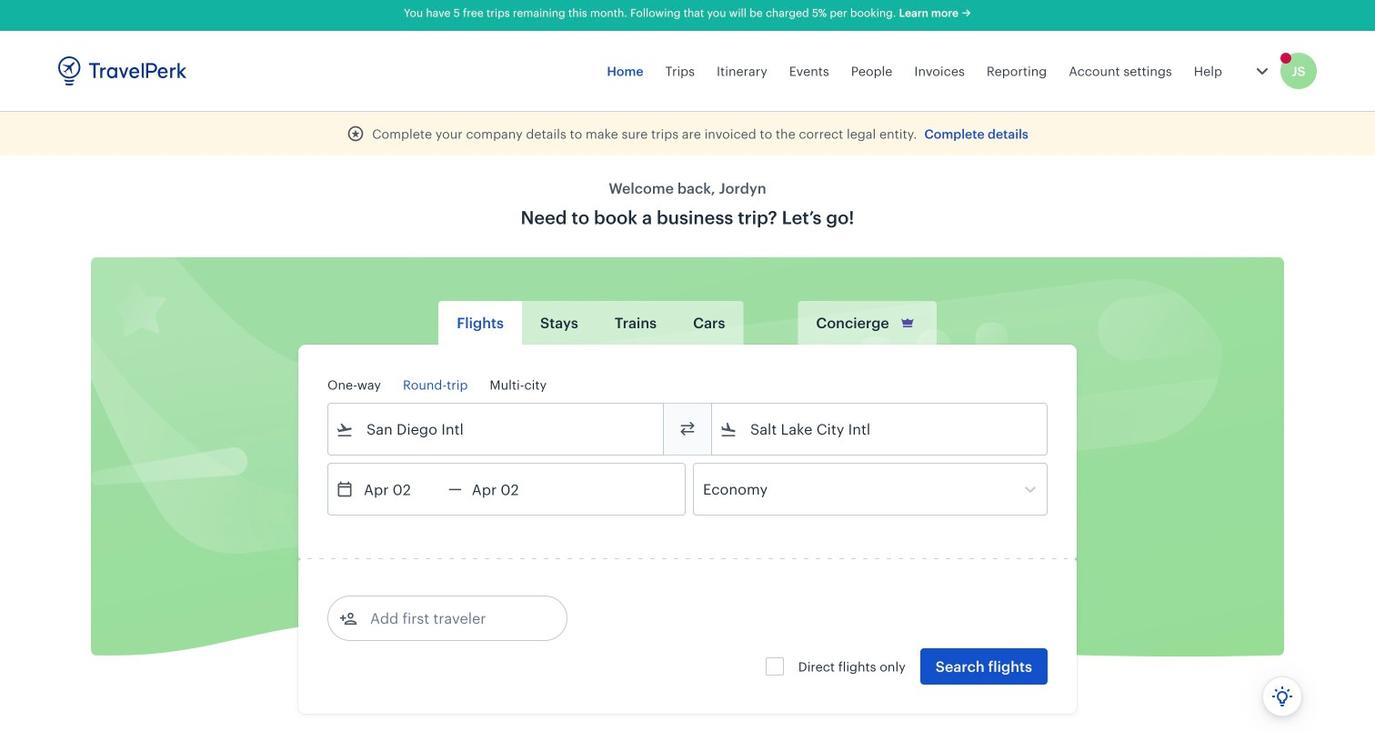 Task type: describe. For each thing, give the bounding box(es) containing it.
From search field
[[354, 415, 640, 444]]

Return text field
[[462, 464, 557, 515]]

Depart text field
[[354, 464, 449, 515]]



Task type: vqa. For each thing, say whether or not it's contained in the screenshot.
Add first traveler search field
yes



Task type: locate. For each thing, give the bounding box(es) containing it.
Add first traveler search field
[[358, 604, 547, 633]]

To search field
[[738, 415, 1024, 444]]



